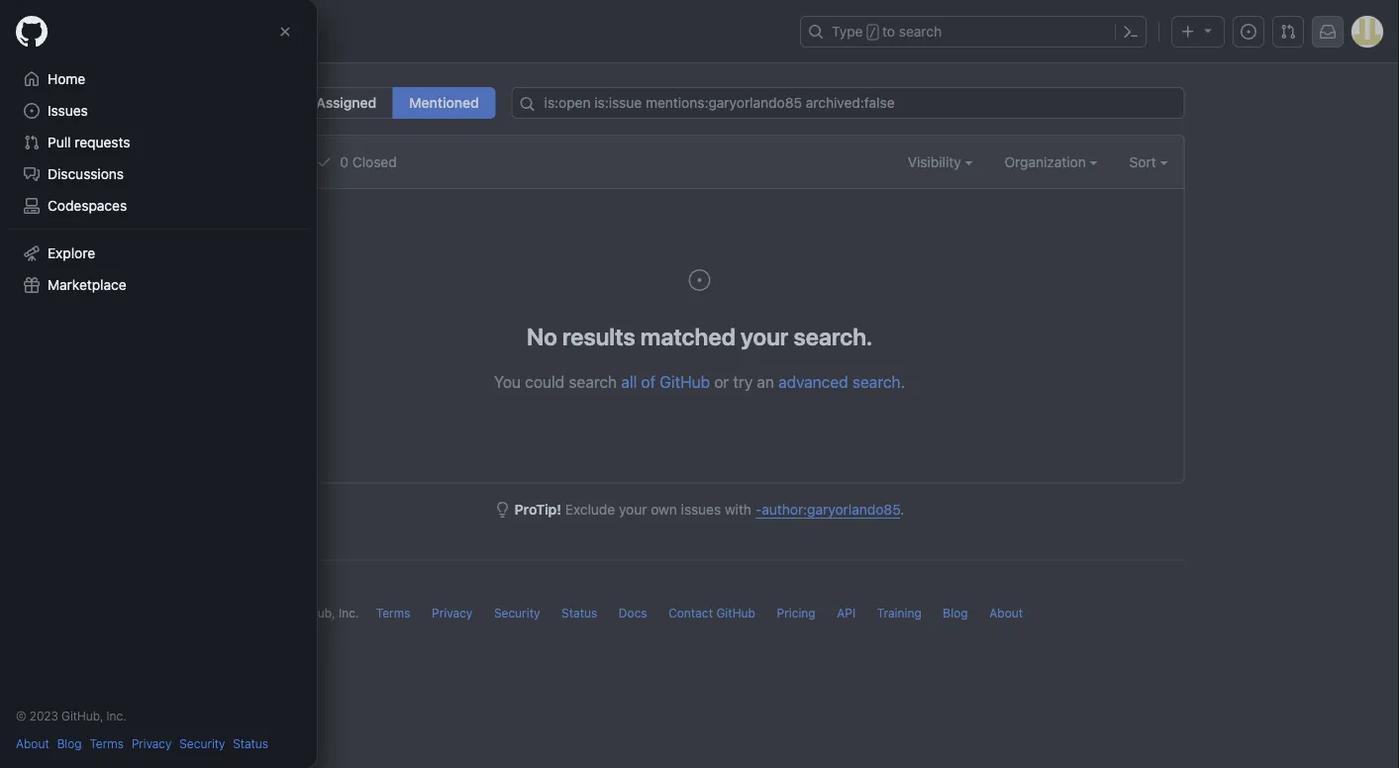 Task type: describe. For each thing, give the bounding box(es) containing it.
to
[[882, 23, 895, 40]]

discussions
[[48, 166, 124, 182]]

0 horizontal spatial status link
[[233, 735, 268, 753]]

docs
[[619, 606, 647, 620]]

0 horizontal spatial terms link
[[90, 735, 124, 753]]

organization
[[1005, 153, 1090, 170]]

privacy inside footer
[[432, 606, 473, 620]]

0 vertical spatial blog
[[943, 606, 968, 620]]

home link
[[16, 63, 301, 95]]

close image
[[277, 24, 293, 40]]

issues link
[[16, 95, 301, 127]]

try
[[733, 372, 753, 391]]

matched
[[640, 322, 736, 350]]

-author:garyorlando85 link
[[755, 502, 900, 518]]

/
[[869, 26, 876, 40]]

pull requests
[[48, 134, 130, 151]]

about for about blog terms privacy security status
[[16, 737, 49, 751]]

open global navigation menu image
[[24, 24, 40, 40]]

search.
[[794, 322, 872, 350]]

organization button
[[1005, 151, 1098, 172]]

discussions link
[[16, 158, 301, 190]]

issues
[[48, 102, 88, 119]]

assigned link
[[299, 87, 393, 119]]

explore
[[48, 245, 95, 261]]

protip! exclude your own issues with -author:garyorlando85 .
[[514, 502, 904, 518]]

notifications image
[[1320, 24, 1336, 40]]

an
[[757, 372, 774, 391]]

advanced
[[778, 372, 848, 391]]

exclude
[[565, 502, 615, 518]]

1 horizontal spatial security link
[[494, 606, 540, 620]]

security inside dialog
[[180, 737, 225, 751]]

sort button
[[1129, 151, 1168, 172]]

home
[[48, 71, 85, 87]]

inc. for about
[[107, 709, 126, 723]]

contact
[[669, 606, 713, 620]]

sort
[[1129, 153, 1156, 170]]

requests
[[75, 134, 130, 151]]

about blog terms privacy security status
[[16, 737, 268, 751]]

all of github link
[[621, 372, 710, 391]]

type
[[832, 23, 863, 40]]

codespaces link
[[16, 190, 301, 222]]

status inside dialog
[[233, 737, 268, 751]]

terms inside footer
[[376, 606, 410, 620]]

could
[[525, 372, 565, 391]]

training link
[[877, 606, 922, 620]]

2023 for about
[[29, 709, 58, 723]]

visibility
[[908, 153, 965, 170]]

privacy link inside footer
[[432, 606, 473, 620]]

all
[[621, 372, 637, 391]]

terms link inside footer
[[376, 606, 410, 620]]

search right to
[[899, 23, 942, 40]]

1 horizontal spatial blog link
[[943, 606, 968, 620]]

issues
[[681, 502, 721, 518]]

status link inside footer
[[561, 606, 597, 620]]

terms inside dialog
[[90, 737, 124, 751]]

light bulb image
[[495, 502, 511, 518]]

1 vertical spatial about link
[[16, 735, 49, 753]]

dialog containing home
[[0, 0, 317, 768]]

protip!
[[514, 502, 561, 518]]

1 . from the top
[[901, 372, 905, 391]]

0 horizontal spatial your
[[619, 502, 647, 518]]

search left all
[[569, 372, 617, 391]]

pricing link
[[777, 606, 816, 620]]

privacy inside dialog
[[132, 737, 172, 751]]

2 . from the top
[[900, 502, 904, 518]]



Task type: locate. For each thing, give the bounding box(es) containing it.
2023
[[260, 606, 289, 620], [29, 709, 58, 723]]

assigned
[[316, 95, 377, 111]]

1 vertical spatial about
[[16, 737, 49, 751]]

status
[[561, 606, 597, 620], [233, 737, 268, 751]]

pricing
[[777, 606, 816, 620]]

0 vertical spatial about link
[[989, 606, 1023, 620]]

github, for terms
[[293, 606, 335, 620]]

1 vertical spatial security
[[180, 737, 225, 751]]

Search all issues text field
[[512, 87, 1185, 119]]

you
[[494, 372, 521, 391]]

1 vertical spatial terms link
[[90, 735, 124, 753]]

your
[[741, 322, 789, 350], [619, 502, 647, 518]]

api
[[837, 606, 856, 620]]

about link
[[989, 606, 1023, 620], [16, 735, 49, 753]]

marketplace
[[48, 277, 126, 293]]

with
[[725, 502, 752, 518]]

list
[[103, 16, 788, 48]]

of
[[641, 372, 656, 391]]

0 horizontal spatial security link
[[180, 735, 225, 753]]

training
[[877, 606, 922, 620]]

0 horizontal spatial 2023
[[29, 709, 58, 723]]

© 2023 github, inc. for terms
[[246, 606, 359, 620]]

0 vertical spatial blog link
[[943, 606, 968, 620]]

command palette image
[[1123, 24, 1139, 40]]

0 vertical spatial issue opened image
[[1241, 24, 1257, 40]]

inc.
[[339, 606, 359, 620], [107, 709, 126, 723]]

1 horizontal spatial status link
[[561, 606, 597, 620]]

1 horizontal spatial security
[[494, 606, 540, 620]]

0 vertical spatial status link
[[561, 606, 597, 620]]

.
[[901, 372, 905, 391], [900, 502, 904, 518]]

privacy
[[432, 606, 473, 620], [132, 737, 172, 751]]

1 vertical spatial status
[[233, 737, 268, 751]]

inc. inside footer
[[339, 606, 359, 620]]

1 horizontal spatial inc.
[[339, 606, 359, 620]]

0 horizontal spatial inc.
[[107, 709, 126, 723]]

explore link
[[16, 238, 301, 269]]

1 vertical spatial blog link
[[57, 735, 82, 753]]

© for about
[[16, 709, 26, 723]]

0 horizontal spatial security
[[180, 737, 225, 751]]

git pull request image
[[1280, 24, 1296, 40]]

0
[[340, 153, 349, 170]]

0 horizontal spatial © 2023 github, inc.
[[16, 709, 126, 723]]

0 vertical spatial ©
[[246, 606, 257, 620]]

1 horizontal spatial status
[[561, 606, 597, 620]]

author:garyorlando85
[[762, 502, 900, 518]]

security link
[[494, 606, 540, 620], [180, 735, 225, 753]]

1 horizontal spatial github,
[[293, 606, 335, 620]]

1 vertical spatial terms
[[90, 737, 124, 751]]

0 closed link
[[316, 151, 397, 172]]

0 vertical spatial github,
[[293, 606, 335, 620]]

0 horizontal spatial ©
[[16, 709, 26, 723]]

contact github
[[669, 606, 755, 620]]

0 vertical spatial privacy link
[[432, 606, 473, 620]]

dialog
[[0, 0, 317, 768]]

1 horizontal spatial ©
[[246, 606, 257, 620]]

docs link
[[619, 606, 647, 620]]

0 horizontal spatial status
[[233, 737, 268, 751]]

1 vertical spatial © 2023 github, inc.
[[16, 709, 126, 723]]

blog link
[[943, 606, 968, 620], [57, 735, 82, 753]]

1 horizontal spatial privacy
[[432, 606, 473, 620]]

0 horizontal spatial github
[[660, 372, 710, 391]]

© 2023 github, inc. inside footer
[[246, 606, 359, 620]]

1 vertical spatial privacy
[[132, 737, 172, 751]]

marketplace link
[[16, 269, 301, 301]]

terms link
[[376, 606, 410, 620], [90, 735, 124, 753]]

0 vertical spatial your
[[741, 322, 789, 350]]

1 horizontal spatial terms
[[376, 606, 410, 620]]

security inside footer
[[494, 606, 540, 620]]

0 vertical spatial about
[[989, 606, 1023, 620]]

1 vertical spatial .
[[900, 502, 904, 518]]

github right contact
[[716, 606, 755, 620]]

1 horizontal spatial terms link
[[376, 606, 410, 620]]

0 horizontal spatial github,
[[61, 709, 103, 723]]

0 horizontal spatial privacy link
[[132, 735, 172, 753]]

visibility button
[[908, 151, 973, 172]]

issue opened image up no results matched your search. in the top of the page
[[688, 268, 711, 292]]

1 vertical spatial 2023
[[29, 709, 58, 723]]

blog
[[943, 606, 968, 620], [57, 737, 82, 751]]

1 vertical spatial issue opened image
[[688, 268, 711, 292]]

1 vertical spatial ©
[[16, 709, 26, 723]]

pull
[[48, 134, 71, 151]]

© 2023 github, inc.
[[246, 606, 359, 620], [16, 709, 126, 723]]

1 horizontal spatial 2023
[[260, 606, 289, 620]]

0 horizontal spatial about
[[16, 737, 49, 751]]

inc. for terms
[[339, 606, 359, 620]]

0 horizontal spatial blog link
[[57, 735, 82, 753]]

pull requests link
[[16, 127, 301, 158]]

github,
[[293, 606, 335, 620], [61, 709, 103, 723]]

0 horizontal spatial about link
[[16, 735, 49, 753]]

about for about
[[989, 606, 1023, 620]]

github right of
[[660, 372, 710, 391]]

© for terms
[[246, 606, 257, 620]]

contact github link
[[669, 606, 755, 620]]

about
[[989, 606, 1023, 620], [16, 737, 49, 751]]

advanced search link
[[778, 372, 901, 391]]

privacy link
[[432, 606, 473, 620], [132, 735, 172, 753]]

0 vertical spatial © 2023 github, inc.
[[246, 606, 359, 620]]

0 vertical spatial security link
[[494, 606, 540, 620]]

1 vertical spatial status link
[[233, 735, 268, 753]]

github
[[660, 372, 710, 391], [716, 606, 755, 620]]

0 horizontal spatial blog
[[57, 737, 82, 751]]

results
[[562, 322, 635, 350]]

no
[[527, 322, 557, 350]]

0 vertical spatial security
[[494, 606, 540, 620]]

search image
[[520, 96, 535, 112]]

api link
[[837, 606, 856, 620]]

github, for about
[[61, 709, 103, 723]]

triangle down image
[[1200, 22, 1216, 38]]

0 vertical spatial inc.
[[339, 606, 359, 620]]

search
[[899, 23, 942, 40], [569, 372, 617, 391], [852, 372, 901, 391]]

1 horizontal spatial your
[[741, 322, 789, 350]]

1 horizontal spatial privacy link
[[432, 606, 473, 620]]

plus image
[[1180, 24, 1196, 40]]

issue opened image
[[1241, 24, 1257, 40], [688, 268, 711, 292]]

closed
[[352, 153, 397, 170]]

1 horizontal spatial github
[[716, 606, 755, 620]]

1 vertical spatial security link
[[180, 735, 225, 753]]

© 2023 github, inc. for about
[[16, 709, 126, 723]]

footer
[[199, 560, 1201, 674]]

0 horizontal spatial issue opened image
[[688, 268, 711, 292]]

0 horizontal spatial terms
[[90, 737, 124, 751]]

security
[[494, 606, 540, 620], [180, 737, 225, 751]]

© inside dialog
[[16, 709, 26, 723]]

own
[[651, 502, 677, 518]]

no results matched your search.
[[527, 322, 872, 350]]

1 horizontal spatial © 2023 github, inc.
[[246, 606, 359, 620]]

1 vertical spatial github,
[[61, 709, 103, 723]]

0 horizontal spatial privacy
[[132, 737, 172, 751]]

1 vertical spatial github
[[716, 606, 755, 620]]

issue opened image left the git pull request 'icon'
[[1241, 24, 1257, 40]]

1 horizontal spatial blog
[[943, 606, 968, 620]]

-
[[755, 502, 762, 518]]

2023 for terms
[[260, 606, 289, 620]]

codespaces
[[48, 198, 127, 214]]

0 vertical spatial privacy
[[432, 606, 473, 620]]

type / to search
[[832, 23, 942, 40]]

status link
[[561, 606, 597, 620], [233, 735, 268, 753]]

1 vertical spatial your
[[619, 502, 647, 518]]

0 vertical spatial .
[[901, 372, 905, 391]]

0 vertical spatial status
[[561, 606, 597, 620]]

1 vertical spatial inc.
[[107, 709, 126, 723]]

your left "own"
[[619, 502, 647, 518]]

1 horizontal spatial about
[[989, 606, 1023, 620]]

terms
[[376, 606, 410, 620], [90, 737, 124, 751]]

search down search. at top
[[852, 372, 901, 391]]

1 horizontal spatial issue opened image
[[1241, 24, 1257, 40]]

1 vertical spatial blog
[[57, 737, 82, 751]]

0 vertical spatial terms
[[376, 606, 410, 620]]

0 vertical spatial github
[[660, 372, 710, 391]]

1 vertical spatial privacy link
[[132, 735, 172, 753]]

check image
[[316, 154, 332, 170]]

0 vertical spatial 2023
[[260, 606, 289, 620]]

Issues search field
[[512, 87, 1185, 119]]

status inside footer
[[561, 606, 597, 620]]

©
[[246, 606, 257, 620], [16, 709, 26, 723]]

footer containing © 2023 github, inc.
[[199, 560, 1201, 674]]

or
[[714, 372, 729, 391]]

you could search all of github or try an advanced search .
[[494, 372, 905, 391]]

0 vertical spatial terms link
[[376, 606, 410, 620]]

your up an
[[741, 322, 789, 350]]

© inside footer
[[246, 606, 257, 620]]

0 closed
[[336, 153, 397, 170]]

1 horizontal spatial about link
[[989, 606, 1023, 620]]



Task type: vqa. For each thing, say whether or not it's contained in the screenshot.
tag image
no



